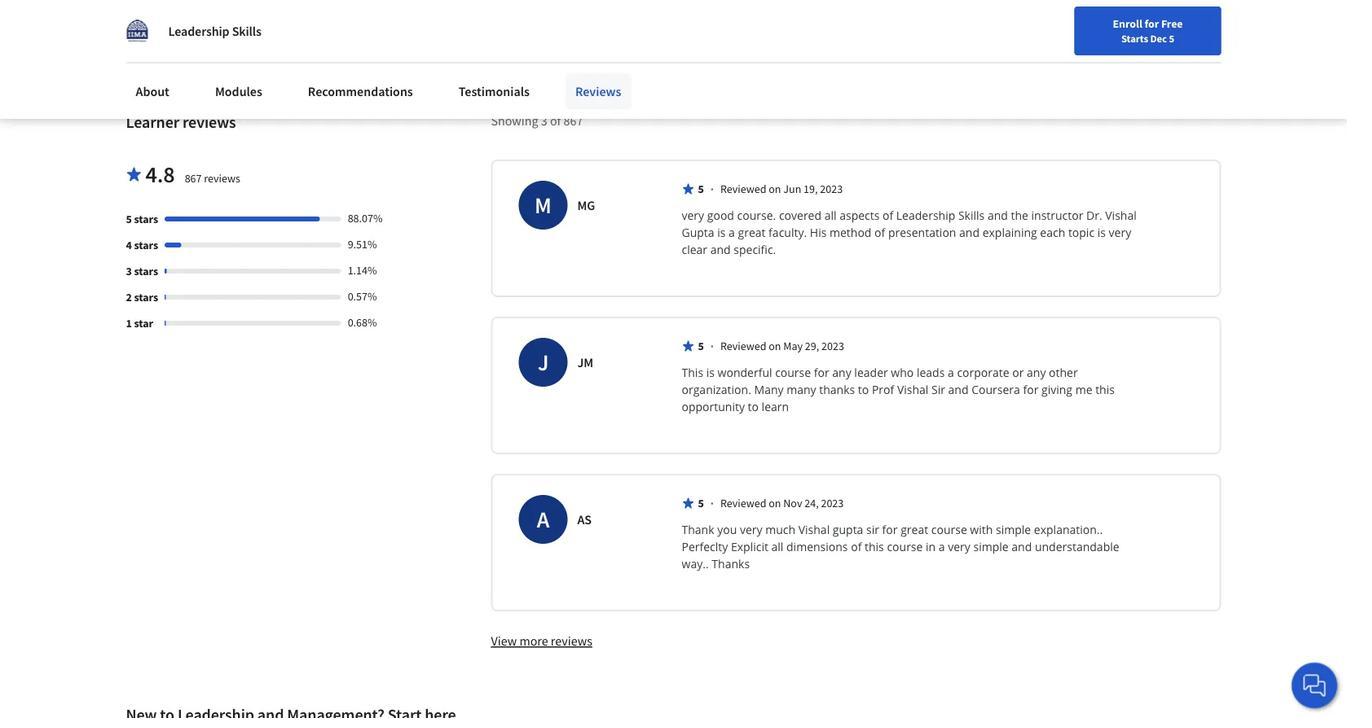Task type: describe. For each thing, give the bounding box(es) containing it.
reviewed on may 29, 2023
[[721, 339, 844, 354]]

many
[[787, 382, 816, 398]]

aspects
[[840, 208, 880, 223]]

leadership skills
[[168, 23, 262, 39]]

for inside thank you very much vishal gupta sir for great course with simple explanation.. perfeclty explicit all dimensions of this course in a very simple and understandable way.. thanks
[[882, 522, 898, 538]]

testimonials
[[459, 83, 530, 99]]

topic
[[1069, 225, 1095, 240]]

on for j
[[769, 339, 781, 354]]

on for a
[[769, 496, 781, 511]]

prof
[[872, 382, 894, 398]]

mg
[[578, 197, 595, 213]]

3 stars
[[126, 264, 158, 279]]

gupta
[[682, 225, 715, 240]]

nov
[[784, 496, 802, 511]]

faculty.
[[769, 225, 807, 240]]

perfeclty
[[682, 539, 728, 555]]

0 horizontal spatial skills
[[232, 23, 262, 39]]

leads
[[917, 365, 945, 381]]

each
[[1040, 225, 1066, 240]]

1 horizontal spatial 867
[[564, 112, 583, 129]]

0 vertical spatial simple
[[996, 522, 1031, 538]]

enroll for free starts dec 5
[[1113, 16, 1183, 45]]

2 vertical spatial reviews
[[551, 634, 593, 650]]

of down aspects
[[875, 225, 885, 240]]

learn
[[762, 399, 789, 415]]

5 up 4
[[126, 212, 132, 226]]

29,
[[805, 339, 819, 354]]

this is wonderful course for any leader who leads a corporate or any other organization. many many thanks to prof vishal sir and coursera for giving me this opportunity to learn
[[682, 365, 1118, 415]]

24,
[[805, 496, 819, 511]]

corporate
[[957, 365, 1010, 381]]

great inside thank you very much vishal gupta sir for great course with simple explanation.. perfeclty explicit all dimensions of this course in a very simple and understandable way.. thanks
[[901, 522, 929, 538]]

vishal inside thank you very much vishal gupta sir for great course with simple explanation.. perfeclty explicit all dimensions of this course in a very simple and understandable way.. thanks
[[799, 522, 830, 538]]

iima - iim ahmedabad image
[[126, 20, 149, 42]]

explicit
[[731, 539, 769, 555]]

understandable
[[1035, 539, 1120, 555]]

0 vertical spatial leadership
[[168, 23, 230, 39]]

the
[[1011, 208, 1029, 223]]

thank you very much vishal gupta sir for great course with simple explanation.. perfeclty explicit all dimensions of this course in a very simple and understandable way.. thanks
[[682, 522, 1123, 572]]

stars for 2 stars
[[134, 290, 158, 305]]

english button
[[1005, 0, 1104, 53]]

88.07%
[[348, 211, 383, 226]]

1.14%
[[348, 263, 377, 278]]

4.8
[[146, 160, 175, 189]]

giving
[[1042, 382, 1073, 398]]

very right topic
[[1109, 225, 1132, 240]]

course inside this is wonderful course for any leader who leads a corporate or any other organization. many many thanks to prof vishal sir and coursera for giving me this opportunity to learn
[[775, 365, 811, 381]]

reviewed for a
[[721, 496, 767, 511]]

dr.
[[1087, 208, 1103, 223]]

reviews for learner reviews
[[183, 112, 236, 132]]

learner reviews
[[126, 112, 236, 132]]

modules link
[[205, 73, 272, 109]]

1 any from the left
[[832, 365, 852, 381]]

star
[[134, 316, 153, 331]]

5 for m
[[698, 182, 704, 196]]

great inside very good course. covered all aspects of leadership skills and the instructor dr. vishal gupta is a great faculty. his method of presentation and explaining each topic is very clear and specific.
[[738, 225, 766, 240]]

4 stars
[[126, 238, 158, 253]]

this inside thank you very much vishal gupta sir for great course with simple explanation.. perfeclty explicit all dimensions of this course in a very simple and understandable way.. thanks
[[865, 539, 884, 555]]

very up the explicit
[[740, 522, 763, 538]]

a inside thank you very much vishal gupta sir for great course with simple explanation.. perfeclty explicit all dimensions of this course in a very simple and understandable way.. thanks
[[939, 539, 945, 555]]

explaining
[[983, 225, 1037, 240]]

covered
[[779, 208, 822, 223]]

modules
[[215, 83, 262, 99]]

and inside thank you very much vishal gupta sir for great course with simple explanation.. perfeclty explicit all dimensions of this course in a very simple and understandable way.. thanks
[[1012, 539, 1032, 555]]

of right showing
[[550, 112, 561, 129]]

view more reviews link
[[491, 632, 593, 650]]

5 inside enroll for free starts dec 5
[[1169, 32, 1175, 45]]

reviewed for m
[[721, 182, 767, 196]]

2 horizontal spatial course
[[932, 522, 967, 538]]

9.51%
[[348, 237, 377, 252]]

sir
[[867, 522, 880, 538]]

2 horizontal spatial is
[[1098, 225, 1106, 240]]

reviewed on jun 19, 2023
[[721, 182, 843, 196]]

learner
[[126, 112, 179, 132]]

who
[[891, 365, 914, 381]]

free
[[1161, 16, 1183, 31]]

2023 for j
[[822, 339, 844, 354]]

recommendations
[[308, 83, 413, 99]]

leader
[[855, 365, 888, 381]]

english
[[1035, 18, 1074, 35]]

1 vertical spatial simple
[[974, 539, 1009, 555]]

opportunity
[[682, 399, 745, 415]]

presentation
[[888, 225, 957, 240]]

5 for a
[[698, 496, 704, 511]]

this
[[682, 365, 704, 381]]

thank
[[682, 522, 715, 538]]

1 star
[[126, 316, 153, 331]]

all inside thank you very much vishal gupta sir for great course with simple explanation.. perfeclty explicit all dimensions of this course in a very simple and understandable way.. thanks
[[772, 539, 784, 555]]

reviews for 867 reviews
[[204, 171, 240, 186]]

other
[[1049, 365, 1078, 381]]

leadership inside very good course. covered all aspects of leadership skills and the instructor dr. vishal gupta is a great faculty. his method of presentation and explaining each topic is very clear and specific.
[[897, 208, 956, 223]]

sir
[[932, 382, 946, 398]]

a inside very good course. covered all aspects of leadership skills and the instructor dr. vishal gupta is a great faculty. his method of presentation and explaining each topic is very clear and specific.
[[729, 225, 735, 240]]

recommendations link
[[298, 73, 423, 109]]

view more reviews
[[491, 634, 593, 650]]

stars for 4 stars
[[134, 238, 158, 253]]

of right aspects
[[883, 208, 894, 223]]

1
[[126, 316, 132, 331]]

reviews
[[575, 83, 622, 99]]

skills inside very good course. covered all aspects of leadership skills and the instructor dr. vishal gupta is a great faculty. his method of presentation and explaining each topic is very clear and specific.
[[959, 208, 985, 223]]

and right clear
[[711, 242, 731, 257]]

0.57%
[[348, 289, 377, 304]]

showing 3 of 867
[[491, 112, 583, 129]]

stars for 5 stars
[[134, 212, 158, 226]]

2 any from the left
[[1027, 365, 1046, 381]]

coursera image
[[20, 13, 123, 39]]

dimensions
[[787, 539, 848, 555]]

way..
[[682, 557, 709, 572]]

much
[[766, 522, 796, 538]]

may
[[784, 339, 803, 354]]

explanation..
[[1034, 522, 1103, 538]]

you
[[717, 522, 737, 538]]



Task type: vqa. For each thing, say whether or not it's contained in the screenshot.
the topmost the Working
no



Task type: locate. For each thing, give the bounding box(es) containing it.
organization.
[[682, 382, 751, 398]]

wonderful
[[718, 365, 772, 381]]

simple
[[996, 522, 1031, 538], [974, 539, 1009, 555]]

great up the in
[[901, 522, 929, 538]]

stars for 3 stars
[[134, 264, 158, 279]]

1 vertical spatial a
[[948, 365, 954, 381]]

this down sir on the right bottom of page
[[865, 539, 884, 555]]

1 vertical spatial course
[[932, 522, 967, 538]]

1 vertical spatial to
[[748, 399, 759, 415]]

3 stars from the top
[[134, 264, 158, 279]]

course
[[775, 365, 811, 381], [932, 522, 967, 538], [887, 539, 923, 555]]

view
[[491, 634, 517, 650]]

of down gupta
[[851, 539, 862, 555]]

0 vertical spatial 2023
[[820, 182, 843, 196]]

reviews
[[183, 112, 236, 132], [204, 171, 240, 186], [551, 634, 593, 650]]

reviewed up wonderful in the bottom of the page
[[721, 339, 767, 354]]

course up many
[[775, 365, 811, 381]]

good
[[707, 208, 734, 223]]

thanks
[[712, 557, 750, 572]]

simple right with
[[996, 522, 1031, 538]]

1 vertical spatial all
[[772, 539, 784, 555]]

1 horizontal spatial this
[[1096, 382, 1115, 398]]

reviewed
[[721, 182, 767, 196], [721, 339, 767, 354], [721, 496, 767, 511]]

1 horizontal spatial vishal
[[897, 382, 929, 398]]

867
[[564, 112, 583, 129], [185, 171, 202, 186]]

3
[[541, 112, 548, 129], [126, 264, 132, 279]]

stars right 4
[[134, 238, 158, 253]]

is right this
[[706, 365, 715, 381]]

enroll
[[1113, 16, 1143, 31]]

5 stars
[[126, 212, 158, 226]]

2
[[126, 290, 132, 305]]

2 vertical spatial on
[[769, 496, 781, 511]]

vishal up dimensions
[[799, 522, 830, 538]]

skills up "modules"
[[232, 23, 262, 39]]

2 reviewed from the top
[[721, 339, 767, 354]]

or
[[1013, 365, 1024, 381]]

all down much
[[772, 539, 784, 555]]

0 horizontal spatial 3
[[126, 264, 132, 279]]

1 horizontal spatial course
[[887, 539, 923, 555]]

specific.
[[734, 242, 776, 257]]

1 vertical spatial on
[[769, 339, 781, 354]]

0 horizontal spatial this
[[865, 539, 884, 555]]

0 vertical spatial course
[[775, 365, 811, 381]]

this inside this is wonderful course for any leader who leads a corporate or any other organization. many many thanks to prof vishal sir and coursera for giving me this opportunity to learn
[[1096, 382, 1115, 398]]

1 horizontal spatial great
[[901, 522, 929, 538]]

showing
[[491, 112, 538, 129]]

of inside thank you very much vishal gupta sir for great course with simple explanation.. perfeclty explicit all dimensions of this course in a very simple and understandable way.. thanks
[[851, 539, 862, 555]]

0.68%
[[348, 315, 377, 330]]

1 reviewed from the top
[[721, 182, 767, 196]]

0 horizontal spatial great
[[738, 225, 766, 240]]

course.
[[737, 208, 776, 223]]

stars
[[134, 212, 158, 226], [134, 238, 158, 253], [134, 264, 158, 279], [134, 290, 158, 305]]

1 horizontal spatial skills
[[959, 208, 985, 223]]

coursera
[[972, 382, 1020, 398]]

about
[[136, 83, 169, 99]]

on left jun
[[769, 182, 781, 196]]

0 vertical spatial on
[[769, 182, 781, 196]]

0 horizontal spatial all
[[772, 539, 784, 555]]

on left 'may'
[[769, 339, 781, 354]]

5
[[1169, 32, 1175, 45], [698, 182, 704, 196], [126, 212, 132, 226], [698, 339, 704, 354], [698, 496, 704, 511]]

gupta
[[833, 522, 864, 538]]

reviews right 'more'
[[551, 634, 593, 650]]

4 stars from the top
[[134, 290, 158, 305]]

0 vertical spatial great
[[738, 225, 766, 240]]

0 horizontal spatial course
[[775, 365, 811, 381]]

skills
[[232, 23, 262, 39], [959, 208, 985, 223]]

2023
[[820, 182, 843, 196], [822, 339, 844, 354], [821, 496, 844, 511]]

0 vertical spatial all
[[825, 208, 837, 223]]

5 up this
[[698, 339, 704, 354]]

vishal right dr.
[[1106, 208, 1137, 223]]

reviews link
[[566, 73, 631, 109]]

0 vertical spatial vishal
[[1106, 208, 1137, 223]]

j
[[538, 348, 549, 377]]

2 vertical spatial reviewed
[[721, 496, 767, 511]]

stars up 4 stars
[[134, 212, 158, 226]]

thanks
[[819, 382, 855, 398]]

leadership right iima - iim ahmedabad icon
[[168, 23, 230, 39]]

vishal inside this is wonderful course for any leader who leads a corporate or any other organization. many many thanks to prof vishal sir and coursera for giving me this opportunity to learn
[[897, 382, 929, 398]]

is
[[718, 225, 726, 240], [1098, 225, 1106, 240], [706, 365, 715, 381]]

3 down 4
[[126, 264, 132, 279]]

2023 right 19,
[[820, 182, 843, 196]]

stars down 4 stars
[[134, 264, 158, 279]]

m
[[535, 191, 552, 220]]

1 vertical spatial this
[[865, 539, 884, 555]]

vishal inside very good course. covered all aspects of leadership skills and the instructor dr. vishal gupta is a great faculty. his method of presentation and explaining each topic is very clear and specific.
[[1106, 208, 1137, 223]]

for inside enroll for free starts dec 5
[[1145, 16, 1159, 31]]

testimonials link
[[449, 73, 540, 109]]

a right leads
[[948, 365, 954, 381]]

5 up thank
[[698, 496, 704, 511]]

and left explaining
[[959, 225, 980, 240]]

to down leader
[[858, 382, 869, 398]]

for up thanks
[[814, 365, 830, 381]]

5 right dec
[[1169, 32, 1175, 45]]

and left understandable
[[1012, 539, 1032, 555]]

0 horizontal spatial to
[[748, 399, 759, 415]]

very up gupta at the top right of the page
[[682, 208, 704, 223]]

reviewed on nov 24, 2023
[[721, 496, 844, 511]]

reviews down "modules"
[[183, 112, 236, 132]]

more
[[520, 634, 548, 650]]

any right or
[[1027, 365, 1046, 381]]

1 vertical spatial 867
[[185, 171, 202, 186]]

chat with us image
[[1302, 673, 1328, 699]]

1 vertical spatial vishal
[[897, 382, 929, 398]]

2 horizontal spatial a
[[948, 365, 954, 381]]

2 on from the top
[[769, 339, 781, 354]]

0 vertical spatial skills
[[232, 23, 262, 39]]

starts
[[1122, 32, 1149, 45]]

0 vertical spatial this
[[1096, 382, 1115, 398]]

1 vertical spatial 2023
[[822, 339, 844, 354]]

0 vertical spatial reviews
[[183, 112, 236, 132]]

to left learn on the bottom right of page
[[748, 399, 759, 415]]

2 vertical spatial vishal
[[799, 522, 830, 538]]

all inside very good course. covered all aspects of leadership skills and the instructor dr. vishal gupta is a great faculty. his method of presentation and explaining each topic is very clear and specific.
[[825, 208, 837, 223]]

1 horizontal spatial a
[[939, 539, 945, 555]]

stars right 2
[[134, 290, 158, 305]]

this right 'me'
[[1096, 382, 1115, 398]]

a
[[537, 506, 550, 534]]

and up explaining
[[988, 208, 1008, 223]]

3 right showing
[[541, 112, 548, 129]]

any
[[832, 365, 852, 381], [1027, 365, 1046, 381]]

0 horizontal spatial vishal
[[799, 522, 830, 538]]

1 horizontal spatial all
[[825, 208, 837, 223]]

2023 for m
[[820, 182, 843, 196]]

and right sir
[[948, 382, 969, 398]]

reviewed up you in the right of the page
[[721, 496, 767, 511]]

1 horizontal spatial to
[[858, 382, 869, 398]]

this
[[1096, 382, 1115, 398], [865, 539, 884, 555]]

show notifications image
[[1127, 20, 1147, 40]]

3 reviewed from the top
[[721, 496, 767, 511]]

on left nov
[[769, 496, 781, 511]]

reviews right the 4.8 on the left top of page
[[204, 171, 240, 186]]

for up dec
[[1145, 16, 1159, 31]]

and inside this is wonderful course for any leader who leads a corporate or any other organization. many many thanks to prof vishal sir and coursera for giving me this opportunity to learn
[[948, 382, 969, 398]]

5 for j
[[698, 339, 704, 354]]

me
[[1076, 382, 1093, 398]]

1 horizontal spatial leadership
[[897, 208, 956, 223]]

2 vertical spatial a
[[939, 539, 945, 555]]

3 on from the top
[[769, 496, 781, 511]]

all up his
[[825, 208, 837, 223]]

instructor
[[1032, 208, 1084, 223]]

1 vertical spatial skills
[[959, 208, 985, 223]]

1 horizontal spatial any
[[1027, 365, 1046, 381]]

for
[[1145, 16, 1159, 31], [814, 365, 830, 381], [1023, 382, 1039, 398], [882, 522, 898, 538]]

1 horizontal spatial is
[[718, 225, 726, 240]]

867 reviews
[[185, 171, 240, 186]]

is inside this is wonderful course for any leader who leads a corporate or any other organization. many many thanks to prof vishal sir and coursera for giving me this opportunity to learn
[[706, 365, 715, 381]]

a
[[729, 225, 735, 240], [948, 365, 954, 381], [939, 539, 945, 555]]

5 up gupta at the top right of the page
[[698, 182, 704, 196]]

2 vertical spatial course
[[887, 539, 923, 555]]

1 vertical spatial reviewed
[[721, 339, 767, 354]]

0 horizontal spatial is
[[706, 365, 715, 381]]

0 vertical spatial a
[[729, 225, 735, 240]]

any up thanks
[[832, 365, 852, 381]]

and
[[988, 208, 1008, 223], [959, 225, 980, 240], [711, 242, 731, 257], [948, 382, 969, 398], [1012, 539, 1032, 555]]

simple down with
[[974, 539, 1009, 555]]

1 vertical spatial leadership
[[897, 208, 956, 223]]

is down dr.
[[1098, 225, 1106, 240]]

0 vertical spatial to
[[858, 382, 869, 398]]

1 vertical spatial great
[[901, 522, 929, 538]]

dec
[[1151, 32, 1167, 45]]

his
[[810, 225, 827, 240]]

1 stars from the top
[[134, 212, 158, 226]]

clear
[[682, 242, 708, 257]]

0 vertical spatial reviewed
[[721, 182, 767, 196]]

2023 for a
[[821, 496, 844, 511]]

reviewed up course.
[[721, 182, 767, 196]]

a right the in
[[939, 539, 945, 555]]

1 on from the top
[[769, 182, 781, 196]]

all
[[825, 208, 837, 223], [772, 539, 784, 555]]

2023 right 29,
[[822, 339, 844, 354]]

very down with
[[948, 539, 971, 555]]

2 vertical spatial 2023
[[821, 496, 844, 511]]

4
[[126, 238, 132, 253]]

a inside this is wonderful course for any leader who leads a corporate or any other organization. many many thanks to prof vishal sir and coursera for giving me this opportunity to learn
[[948, 365, 954, 381]]

0 horizontal spatial leadership
[[168, 23, 230, 39]]

course up the in
[[932, 522, 967, 538]]

0 horizontal spatial 867
[[185, 171, 202, 186]]

19,
[[804, 182, 818, 196]]

very good course. covered all aspects of leadership skills and the instructor dr. vishal gupta is a great faculty. his method of presentation and explaining each topic is very clear and specific.
[[682, 208, 1140, 257]]

2 horizontal spatial vishal
[[1106, 208, 1137, 223]]

many
[[754, 382, 784, 398]]

2023 right 24,
[[821, 496, 844, 511]]

for down or
[[1023, 382, 1039, 398]]

on
[[769, 182, 781, 196], [769, 339, 781, 354], [769, 496, 781, 511]]

vishal down who
[[897, 382, 929, 398]]

2 stars from the top
[[134, 238, 158, 253]]

of
[[550, 112, 561, 129], [883, 208, 894, 223], [875, 225, 885, 240], [851, 539, 862, 555]]

867 down reviews
[[564, 112, 583, 129]]

leadership up "presentation" at the right of the page
[[897, 208, 956, 223]]

course left the in
[[887, 539, 923, 555]]

1 horizontal spatial 3
[[541, 112, 548, 129]]

0 vertical spatial 867
[[564, 112, 583, 129]]

in
[[926, 539, 936, 555]]

a down good
[[729, 225, 735, 240]]

for right sir on the right bottom of page
[[882, 522, 898, 538]]

reviewed for j
[[721, 339, 767, 354]]

0 horizontal spatial a
[[729, 225, 735, 240]]

2 stars
[[126, 290, 158, 305]]

method
[[830, 225, 872, 240]]

1 vertical spatial 3
[[126, 264, 132, 279]]

jun
[[784, 182, 802, 196]]

on for m
[[769, 182, 781, 196]]

great up specific.
[[738, 225, 766, 240]]

with
[[970, 522, 993, 538]]

867 right the 4.8 on the left top of page
[[185, 171, 202, 186]]

0 horizontal spatial any
[[832, 365, 852, 381]]

1 vertical spatial reviews
[[204, 171, 240, 186]]

skills up explaining
[[959, 208, 985, 223]]

None search field
[[232, 10, 624, 43]]

0 vertical spatial 3
[[541, 112, 548, 129]]

is down good
[[718, 225, 726, 240]]

as
[[578, 512, 592, 528]]

jm
[[578, 354, 594, 371]]



